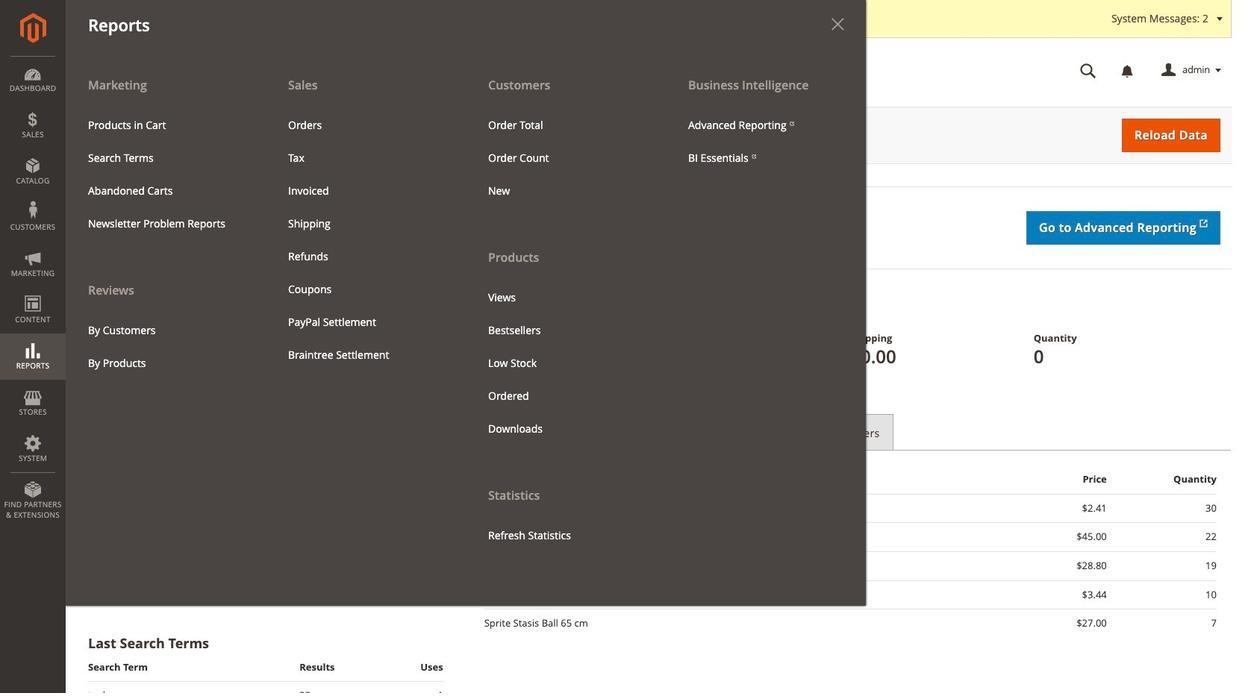 Task type: vqa. For each thing, say whether or not it's contained in the screenshot.
Magento Admin Panel ICON
yes



Task type: locate. For each thing, give the bounding box(es) containing it.
menu
[[66, 69, 866, 606], [66, 69, 266, 380], [466, 69, 666, 552], [77, 109, 255, 240], [277, 109, 455, 372], [477, 109, 655, 207], [677, 109, 855, 175], [477, 281, 655, 445], [77, 314, 255, 380]]

menu bar
[[0, 0, 866, 606]]

magento admin panel image
[[20, 13, 46, 43]]



